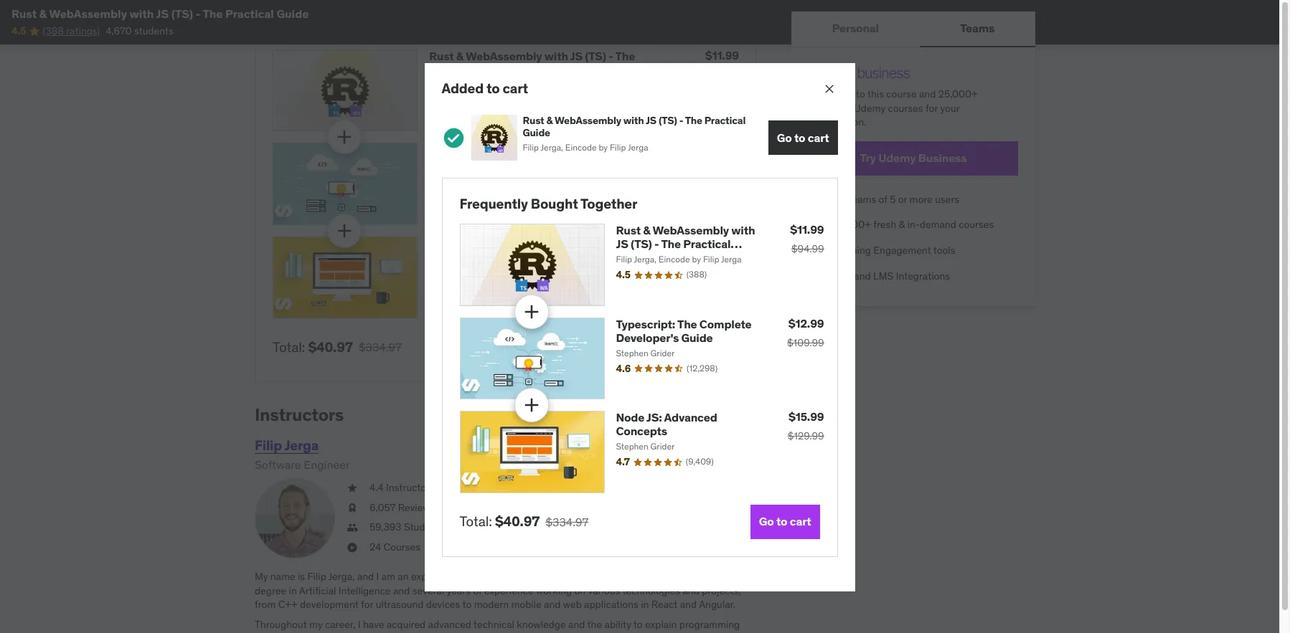 Task type: locate. For each thing, give the bounding box(es) containing it.
0 horizontal spatial $15.99 $129.99
[[703, 235, 739, 268]]

9409 reviews element inside the added to cart dialog
[[686, 457, 714, 469]]

4.6 for node js: advanced concepts link in the the added to cart dialog
[[616, 362, 631, 375]]

intelligence
[[339, 585, 391, 598]]

0 vertical spatial 12298 reviews element
[[500, 175, 531, 187]]

and right course on the right top of page
[[919, 88, 936, 100]]

xsmall image for 4.4
[[347, 482, 358, 496]]

& up the filip jerga, eincode by filip jerga at the top of page
[[643, 223, 651, 238]]

4,670 students
[[106, 25, 174, 38]]

1 vertical spatial 4.7
[[616, 456, 630, 469]]

and down career,
[[316, 633, 333, 634]]

0 vertical spatial (12,298)
[[500, 175, 531, 185]]

0 horizontal spatial for
[[361, 599, 373, 612]]

12298 reviews element inside the added to cart dialog
[[687, 363, 718, 375]]

grider
[[464, 160, 488, 170], [464, 253, 488, 264], [651, 348, 675, 359], [651, 442, 675, 453]]

node js: advanced concepts stephen grider inside the added to cart dialog
[[616, 411, 717, 453]]

1 horizontal spatial total: $40.97 $334.97
[[460, 513, 589, 531]]

udemy down 'this' at the right top of the page
[[854, 102, 886, 115]]

1 horizontal spatial total:
[[460, 513, 492, 531]]

1 horizontal spatial 4.6
[[616, 362, 631, 375]]

(12,298) inside the added to cart dialog
[[687, 363, 718, 374]]

fresh
[[874, 218, 897, 231]]

engagement
[[874, 244, 931, 257]]

in down technologies
[[641, 599, 649, 612]]

and up angular.
[[683, 585, 700, 598]]

my up clearly
[[309, 619, 323, 632]]

business
[[919, 151, 967, 165]]

organization.
[[809, 116, 867, 129]]

courses right demand
[[959, 218, 994, 231]]

0 vertical spatial eincode
[[472, 80, 503, 90]]

0 horizontal spatial concepts
[[533, 236, 584, 250]]

for left your
[[926, 102, 938, 115]]

0 vertical spatial $15.99
[[704, 235, 739, 250]]

in up c++
[[289, 585, 297, 598]]

0 vertical spatial js:
[[460, 236, 475, 250]]

1 vertical spatial $15.99
[[789, 410, 824, 424]]

filip inside my name is filip jerga, and i am an experienced software engineer and freelance developer. i have a master's degree in artificial intelligence and several years of experience working on various technologies and projects, from c++ development for ultrasound devices to modern mobile and web applications in react and angular. throughout my career, i have acquired advanced technical knowledge and the ability to explain programming topics clearly and in detail to a broad audience. i invite you to take my course, where i have put a lot of effort int
[[308, 571, 326, 584]]

4.6 inside the added to cart dialog
[[616, 362, 631, 375]]

0 horizontal spatial 4.5
[[11, 25, 26, 38]]

of left 5
[[879, 193, 888, 206]]

-
[[196, 6, 201, 21], [609, 49, 614, 63], [680, 114, 684, 127], [655, 237, 659, 251]]

total: inside the added to cart dialog
[[460, 513, 492, 531]]

i up detail
[[358, 619, 361, 632]]

0 vertical spatial typescript:
[[429, 142, 489, 157]]

1 horizontal spatial (9,409)
[[686, 457, 714, 467]]

2 horizontal spatial have
[[670, 571, 691, 584]]

$15.99 $129.99 for bottommost go to cart button
[[788, 410, 824, 443]]

users
[[935, 193, 960, 206]]

complete
[[513, 142, 565, 157], [700, 317, 752, 331]]

node inside the added to cart dialog
[[616, 411, 645, 425]]

1 vertical spatial $11.99 $94.99
[[790, 223, 824, 256]]

node js: advanced concepts link for 388 reviews element associated with middle go to cart button
[[429, 236, 584, 250]]

udemy inside subscribe to this course and 25,000+ top‑rated udemy courses for your organization.
[[854, 102, 886, 115]]

xsmall image left "learning"
[[809, 244, 820, 258]]

0 vertical spatial (9,409)
[[499, 268, 527, 279]]

courses down course on the right top of page
[[888, 102, 924, 115]]

(9,409) inside the added to cart dialog
[[686, 457, 714, 467]]

0 vertical spatial rust & webassembly with js (ts) - the practical guide
[[11, 6, 309, 21]]

master's
[[701, 571, 739, 584]]

0 vertical spatial total:
[[273, 339, 305, 356]]

in down career,
[[336, 633, 344, 634]]

$11.99 inside the added to cart dialog
[[790, 223, 824, 237]]

total: down rating
[[460, 513, 492, 531]]

go to cart for bottommost go to cart button
[[759, 515, 811, 529]]

filip jerga image
[[255, 479, 335, 559]]

rust
[[11, 6, 37, 21], [429, 49, 454, 63], [523, 114, 544, 127], [616, 223, 641, 238]]

1 vertical spatial $129.99
[[788, 430, 824, 443]]

frequently bought together inside the added to cart dialog
[[460, 195, 638, 213]]

webassembly
[[49, 6, 127, 21], [466, 49, 542, 63], [555, 114, 621, 127], [653, 223, 729, 238]]

by
[[505, 80, 514, 90], [599, 142, 608, 153], [692, 254, 701, 265]]

jerga,
[[447, 80, 470, 90], [541, 142, 563, 153], [634, 254, 657, 265], [329, 571, 355, 584]]

with inside the rust & webassembly with js (ts) - the practical guide
[[732, 223, 755, 238]]

years
[[447, 585, 471, 598]]

teams button
[[920, 11, 1036, 46]]

go for 'rust & webassembly with js (ts) - the practical guide' link for 388 reviews element corresponding to bottommost go to cart button
[[759, 515, 774, 529]]

for inside my name is filip jerga, and i am an experienced software engineer and freelance developer. i have a master's degree in artificial intelligence and several years of experience working on various technologies and projects, from c++ development for ultrasound devices to modern mobile and web applications in react and angular. throughout my career, i have acquired advanced technical knowledge and the ability to explain programming topics clearly and in detail to a broad audience. i invite you to take my course, where i have put a lot of effort int
[[361, 599, 373, 612]]

xsmall image for 25,000+
[[809, 218, 820, 233]]

tab list containing personal
[[792, 11, 1036, 47]]

frequently
[[273, 16, 360, 38], [460, 195, 528, 213]]

a left lot in the right of the page
[[677, 633, 683, 634]]

(12,298)
[[500, 175, 531, 185], [687, 363, 718, 374]]

reviews
[[398, 502, 435, 514]]

0 horizontal spatial $334.97
[[359, 340, 402, 355]]

1 vertical spatial js:
[[647, 411, 662, 425]]

students
[[134, 25, 174, 38]]

1 vertical spatial 25,000+
[[832, 218, 871, 231]]

(ts)
[[171, 6, 193, 21], [585, 49, 607, 63], [659, 114, 677, 127], [631, 237, 652, 251]]

topics
[[255, 633, 282, 634]]

1 horizontal spatial $11.99
[[790, 223, 824, 237]]

together for bottommost go to cart button
[[581, 195, 638, 213]]

1 horizontal spatial 4.5
[[429, 94, 444, 107]]

a down acquired
[[385, 633, 390, 634]]

together inside the added to cart dialog
[[581, 195, 638, 213]]

1 vertical spatial udemy
[[879, 151, 916, 165]]

0 horizontal spatial 12298 reviews element
[[500, 175, 531, 187]]

stephen
[[429, 160, 462, 170], [429, 253, 462, 264], [616, 348, 649, 359], [616, 442, 649, 453]]

0 vertical spatial 25,000+
[[939, 88, 978, 100]]

0 vertical spatial node
[[429, 236, 458, 250]]

4.5 for 388 reviews element associated with middle go to cart button
[[429, 94, 444, 107]]

2 vertical spatial go to cart
[[759, 515, 811, 529]]

have
[[670, 571, 691, 584], [363, 619, 384, 632], [636, 633, 657, 634]]

9409 reviews element for node js: advanced concepts link in the the added to cart dialog
[[686, 457, 714, 469]]

(388 ratings)
[[43, 25, 100, 38]]

$334.97
[[359, 340, 402, 355], [546, 515, 589, 529]]

xsmall image
[[347, 502, 358, 516]]

have down explain
[[636, 633, 657, 634]]

1 vertical spatial 388 reviews element
[[687, 269, 707, 281]]

1 vertical spatial node js: advanced concepts stephen grider
[[616, 411, 717, 453]]

0 horizontal spatial 4.7
[[429, 267, 443, 280]]

0 vertical spatial courses
[[888, 102, 924, 115]]

0 horizontal spatial a
[[385, 633, 390, 634]]

ability
[[605, 619, 632, 632]]

1 horizontal spatial $15.99 $129.99
[[788, 410, 824, 443]]

0 vertical spatial 9409 reviews element
[[499, 268, 527, 280]]

xsmall image for 24
[[347, 541, 358, 555]]

have up technologies
[[670, 571, 691, 584]]

0 vertical spatial rust & webassembly with js (ts) - the practical guide filip jerga, eincode by filip jerga
[[429, 49, 635, 90]]

together for middle go to cart button
[[426, 16, 498, 38]]

(388) inside the added to cart dialog
[[687, 269, 707, 280]]

practical
[[225, 6, 274, 21], [429, 62, 477, 77], [705, 114, 746, 127], [684, 237, 731, 251]]

advanced for 388 reviews element corresponding to bottommost go to cart button
[[664, 411, 717, 425]]

effort
[[710, 633, 735, 634]]

node for 388 reviews element corresponding to bottommost go to cart button
[[616, 411, 645, 425]]

advanced for 388 reviews element associated with middle go to cart button
[[477, 236, 531, 250]]

0 horizontal spatial $129.99
[[703, 255, 739, 268]]

for inside subscribe to this course and 25,000+ top‑rated udemy courses for your organization.
[[926, 102, 938, 115]]

1 vertical spatial $94.99
[[792, 243, 824, 256]]

0 vertical spatial in
[[289, 585, 297, 598]]

courses inside subscribe to this course and 25,000+ top‑rated udemy courses for your organization.
[[888, 102, 924, 115]]

4.6
[[429, 174, 444, 187], [616, 362, 631, 375]]

0 horizontal spatial $40.97
[[308, 339, 353, 356]]

$11.99 $94.99 inside the added to cart dialog
[[790, 223, 824, 256]]

of
[[879, 193, 888, 206], [473, 585, 482, 598], [699, 633, 708, 634]]

$15.99 inside the added to cart dialog
[[789, 410, 824, 424]]

total: $40.97 $334.97 inside the added to cart dialog
[[460, 513, 589, 531]]

have up detail
[[363, 619, 384, 632]]

developer's inside the added to cart dialog
[[616, 331, 679, 345]]

1 horizontal spatial a
[[677, 633, 683, 634]]

0 vertical spatial total: $40.97 $334.97
[[273, 339, 402, 356]]

388 reviews element
[[500, 95, 520, 107], [687, 269, 707, 281]]

(9,409) for middle go to cart button
[[499, 268, 527, 279]]

bought inside the added to cart dialog
[[531, 195, 578, 213]]

1 vertical spatial go to cart
[[678, 340, 731, 354]]

personal
[[832, 21, 879, 35]]

0 vertical spatial $94.99
[[707, 68, 739, 81]]

(12,298) for node js: advanced concepts link in the the added to cart dialog
[[687, 363, 718, 374]]

xsmall image left fresh
[[809, 218, 820, 233]]

typescript:
[[429, 142, 489, 157], [616, 317, 676, 331]]

advanced inside the added to cart dialog
[[664, 411, 717, 425]]

0 horizontal spatial node
[[429, 236, 458, 250]]

learning
[[832, 244, 871, 257]]

4.5 inside the added to cart dialog
[[616, 269, 631, 282]]

& right the rust & webassembly with js (ts) - the practical guide image
[[547, 114, 553, 127]]

1 vertical spatial advanced
[[664, 411, 717, 425]]

technologies
[[623, 585, 680, 598]]

added to cart
[[442, 80, 528, 97]]

$12.99
[[789, 316, 824, 331]]

5
[[890, 193, 896, 206]]

node js: advanced concepts link inside the added to cart dialog
[[616, 411, 717, 439]]

0 horizontal spatial total: $40.97 $334.97
[[273, 339, 402, 356]]

frequently inside the added to cart dialog
[[460, 195, 528, 213]]

25,000+ up "learning"
[[832, 218, 871, 231]]

0 horizontal spatial in
[[289, 585, 297, 598]]

concepts for middle go to cart button
[[533, 236, 584, 250]]

for
[[926, 102, 938, 115], [361, 599, 373, 612]]

1 vertical spatial 12298 reviews element
[[687, 363, 718, 375]]

0 horizontal spatial $15.99
[[704, 235, 739, 250]]

12298 reviews element
[[500, 175, 531, 187], [687, 363, 718, 375]]

1 vertical spatial node
[[616, 411, 645, 425]]

(388) down the filip jerga, eincode by filip jerga at the top of page
[[687, 269, 707, 280]]

total: up instructors
[[273, 339, 305, 356]]

react
[[652, 599, 678, 612]]

0 vertical spatial of
[[879, 193, 888, 206]]

node
[[429, 236, 458, 250], [616, 411, 645, 425]]

1 vertical spatial (12,298)
[[687, 363, 718, 374]]

0 horizontal spatial have
[[363, 619, 384, 632]]

this
[[868, 88, 884, 100]]

&
[[39, 6, 47, 21], [456, 49, 464, 63], [547, 114, 553, 127], [899, 218, 905, 231], [643, 223, 651, 238]]

$11.99 for 388 reviews element associated with middle go to cart button
[[705, 48, 739, 62]]

engineer
[[510, 571, 550, 584]]

guide
[[277, 6, 309, 21], [479, 62, 511, 77], [523, 126, 550, 139], [633, 142, 664, 157], [616, 251, 648, 265], [682, 331, 713, 345]]

2 horizontal spatial by
[[692, 254, 701, 265]]

6,057 reviews
[[370, 502, 435, 514]]

of down software
[[473, 585, 482, 598]]

1 horizontal spatial node
[[616, 411, 645, 425]]

rust & webassembly with js (ts) - the practical guide link for 388 reviews element corresponding to bottommost go to cart button
[[616, 223, 755, 265]]

1 horizontal spatial complete
[[700, 317, 752, 331]]

1 horizontal spatial by
[[599, 142, 608, 153]]

0 vertical spatial 4.6
[[429, 174, 444, 187]]

more
[[910, 193, 933, 206]]

1 vertical spatial typescript: the complete developer's guide stephen grider
[[616, 317, 752, 359]]

$129.99
[[703, 255, 739, 268], [788, 430, 824, 443]]

learning engagement tools
[[832, 244, 956, 257]]

in
[[289, 585, 297, 598], [641, 599, 649, 612], [336, 633, 344, 634]]

rust & webassembly with js (ts) - the practical guide image
[[471, 115, 517, 161]]

1 vertical spatial my
[[550, 633, 564, 634]]

xsmall image
[[809, 218, 820, 233], [809, 244, 820, 258], [347, 482, 358, 496], [347, 521, 358, 535], [347, 541, 358, 555]]

0 horizontal spatial $11.99 $94.99
[[705, 48, 739, 81]]

388 reviews element up the rust & webassembly with js (ts) - the practical guide image
[[500, 95, 520, 107]]

1 horizontal spatial 388 reviews element
[[687, 269, 707, 281]]

0 vertical spatial (388)
[[500, 95, 520, 105]]

close modal image
[[822, 82, 837, 96]]

devices
[[426, 599, 460, 612]]

0 vertical spatial $15.99 $129.99
[[703, 235, 739, 268]]

0 vertical spatial $334.97
[[359, 340, 402, 355]]

1 vertical spatial in
[[641, 599, 649, 612]]

jerga inside 'filip jerga software engineer'
[[285, 437, 319, 454]]

rust & webassembly with js (ts) - the practical guide filip jerga, eincode by filip jerga inside the added to cart dialog
[[523, 114, 746, 153]]

1 vertical spatial developer's
[[616, 331, 679, 345]]

sso and lms integrations
[[832, 270, 950, 283]]

0 vertical spatial together
[[426, 16, 498, 38]]

tab list
[[792, 11, 1036, 47]]

go to cart button
[[769, 121, 838, 155], [670, 330, 739, 365], [751, 505, 820, 539]]

0 horizontal spatial together
[[426, 16, 498, 38]]

$15.99 $129.99 inside the added to cart dialog
[[788, 410, 824, 443]]

typescript: the complete developer's guide link for 388 reviews element associated with middle go to cart button
[[429, 142, 664, 157]]

your
[[941, 102, 960, 115]]

0 vertical spatial $129.99
[[703, 255, 739, 268]]

in-
[[908, 218, 920, 231]]

xsmall image down xsmall icon
[[347, 521, 358, 535]]

4,670
[[106, 25, 132, 38]]

4.4 instructor rating
[[370, 482, 462, 495]]

to inside subscribe to this course and 25,000+ top‑rated udemy courses for your organization.
[[856, 88, 866, 100]]

9409 reviews element
[[499, 268, 527, 280], [686, 457, 714, 469]]

i left invite
[[467, 633, 470, 634]]

broad audience.
[[393, 633, 464, 634]]

(9,409)
[[499, 268, 527, 279], [686, 457, 714, 467]]

on
[[575, 585, 586, 598]]

for down intelligence
[[361, 599, 373, 612]]

is
[[298, 571, 305, 584]]

filip inside 'filip jerga software engineer'
[[255, 437, 282, 454]]

xsmall image up xsmall icon
[[347, 482, 358, 496]]

i down ability
[[631, 633, 634, 634]]

0 vertical spatial node js: advanced concepts link
[[429, 236, 584, 250]]

2 horizontal spatial of
[[879, 193, 888, 206]]

(388)
[[500, 95, 520, 105], [687, 269, 707, 280]]

a left master's
[[693, 571, 699, 584]]

1 vertical spatial 4.6
[[616, 362, 631, 375]]

rust & webassembly with js (ts) - the practical guide link for 388 reviews element associated with middle go to cart button
[[429, 49, 635, 77]]

my name is filip jerga, and i am an experienced software engineer and freelance developer. i have a master's degree in artificial intelligence and several years of experience working on various technologies and projects, from c++ development for ultrasound devices to modern mobile and web applications in react and angular. throughout my career, i have acquired advanced technical knowledge and the ability to explain programming topics clearly and in detail to a broad audience. i invite you to take my course, where i have put a lot of effort int
[[255, 571, 754, 634]]

$15.99 $129.99 for middle go to cart button
[[703, 235, 739, 268]]

1 horizontal spatial 12298 reviews element
[[687, 363, 718, 375]]

my
[[309, 619, 323, 632], [550, 633, 564, 634]]

1 horizontal spatial go
[[759, 515, 774, 529]]

1 horizontal spatial $15.99
[[789, 410, 824, 424]]

$40.97 for bottommost go to cart button
[[495, 513, 540, 531]]

$129.99 inside the added to cart dialog
[[788, 430, 824, 443]]

1 horizontal spatial $11.99 $94.99
[[790, 223, 824, 256]]

24
[[370, 541, 381, 554]]

an
[[398, 571, 409, 584]]

xsmall image left the 24
[[347, 541, 358, 555]]

node for 388 reviews element associated with middle go to cart button
[[429, 236, 458, 250]]

0 horizontal spatial my
[[309, 619, 323, 632]]

frequently bought together for bottommost go to cart button
[[460, 195, 638, 213]]

experienced
[[411, 571, 467, 584]]

frequently for 388 reviews element associated with middle go to cart button
[[273, 16, 360, 38]]

$40.97 inside the added to cart dialog
[[495, 513, 540, 531]]

js
[[156, 6, 169, 21], [570, 49, 583, 63], [646, 114, 657, 127], [616, 237, 629, 251]]

typescript: the complete developer's guide link inside the added to cart dialog
[[616, 317, 752, 345]]

concepts inside the added to cart dialog
[[616, 424, 667, 439]]

xsmall image for learning
[[809, 244, 820, 258]]

js: inside the added to cart dialog
[[647, 411, 662, 425]]

my down knowledge
[[550, 633, 564, 634]]

388 reviews element down the filip jerga, eincode by filip jerga at the top of page
[[687, 269, 707, 281]]

$94.99
[[707, 68, 739, 81], [792, 243, 824, 256]]

1 horizontal spatial rust & webassembly with js (ts) - the practical guide
[[616, 223, 755, 265]]

ultrasound
[[376, 599, 424, 612]]

node js: advanced concepts link
[[429, 236, 584, 250], [616, 411, 717, 439]]

25,000+ up your
[[939, 88, 978, 100]]

4.7 inside the added to cart dialog
[[616, 456, 630, 469]]

& left in-
[[899, 218, 905, 231]]

4.7
[[429, 267, 443, 280], [616, 456, 630, 469]]

(388) up the rust & webassembly with js (ts) - the practical guide image
[[500, 95, 520, 105]]

$94.99 inside the added to cart dialog
[[792, 243, 824, 256]]

a
[[693, 571, 699, 584], [385, 633, 390, 634], [677, 633, 683, 634]]

typescript: inside the added to cart dialog
[[616, 317, 676, 331]]

xsmall image for 59,393
[[347, 521, 358, 535]]

i
[[376, 571, 379, 584], [358, 619, 361, 632], [467, 633, 470, 634], [631, 633, 634, 634]]

concepts
[[533, 236, 584, 250], [616, 424, 667, 439]]

0 horizontal spatial node js: advanced concepts link
[[429, 236, 584, 250]]

of down programming
[[699, 633, 708, 634]]

0 horizontal spatial node js: advanced concepts stephen grider
[[429, 236, 584, 264]]

0 vertical spatial rust & webassembly with js (ts) - the practical guide link
[[429, 49, 635, 77]]

ratings)
[[66, 25, 100, 38]]

total: for 388 reviews element corresponding to bottommost go to cart button
[[460, 513, 492, 531]]

node js: advanced concepts link for 388 reviews element corresponding to bottommost go to cart button
[[616, 411, 717, 439]]

udemy right try
[[879, 151, 916, 165]]

1 horizontal spatial bought
[[531, 195, 578, 213]]



Task type: describe. For each thing, give the bounding box(es) containing it.
or
[[898, 193, 907, 206]]

and up course,
[[569, 619, 585, 632]]

2 vertical spatial by
[[692, 254, 701, 265]]

mobile
[[511, 599, 542, 612]]

put
[[660, 633, 675, 634]]

$129.99 for bottommost go to cart button
[[788, 430, 824, 443]]

4.7 for node js: advanced concepts link associated with 388 reviews element associated with middle go to cart button
[[429, 267, 443, 280]]

$109.99
[[787, 336, 824, 349]]

various
[[588, 585, 620, 598]]

applications
[[584, 599, 639, 612]]

& up the (388
[[39, 6, 47, 21]]

1 vertical spatial eincode
[[566, 142, 597, 153]]

(12,298) for node js: advanced concepts link associated with 388 reviews element associated with middle go to cart button
[[500, 175, 531, 185]]

rust & webassembly with js (ts) - the practical guide inside the added to cart dialog
[[616, 223, 755, 265]]

0 vertical spatial go
[[777, 130, 792, 145]]

12298 reviews element for node js: advanced concepts link in the the added to cart dialog
[[687, 363, 718, 375]]

(388) for 388 reviews element corresponding to bottommost go to cart button
[[687, 269, 707, 280]]

from
[[255, 599, 276, 612]]

js: for node js: advanced concepts link associated with 388 reviews element associated with middle go to cart button
[[460, 236, 475, 250]]

0 horizontal spatial complete
[[513, 142, 565, 157]]

and up intelligence
[[357, 571, 374, 584]]

2 horizontal spatial a
[[693, 571, 699, 584]]

0 vertical spatial my
[[309, 619, 323, 632]]

explain
[[645, 619, 677, 632]]

total: $40.97 $334.97 for middle go to cart button
[[273, 339, 402, 356]]

go for 388 reviews element associated with middle go to cart button 'rust & webassembly with js (ts) - the practical guide' link
[[678, 340, 693, 354]]

59,393
[[370, 521, 402, 534]]

degree
[[255, 585, 287, 598]]

$94.99 for 388 reviews element associated with middle go to cart button
[[707, 68, 739, 81]]

complete inside the added to cart dialog
[[700, 317, 752, 331]]

for teams of 5 or more users
[[832, 193, 960, 206]]

1 horizontal spatial courses
[[959, 218, 994, 231]]

engineer
[[304, 458, 350, 472]]

c++
[[278, 599, 298, 612]]

angular.
[[699, 599, 736, 612]]

udemy business image
[[809, 65, 910, 82]]

projects,
[[702, 585, 741, 598]]

subscribe to this course and 25,000+ top‑rated udemy courses for your organization.
[[809, 88, 978, 129]]

2 vertical spatial eincode
[[659, 254, 690, 265]]

udemy inside try udemy business link
[[879, 151, 916, 165]]

frequently bought together for middle go to cart button
[[273, 16, 498, 38]]

course,
[[566, 633, 599, 634]]

25,000+ inside subscribe to this course and 25,000+ top‑rated udemy courses for your organization.
[[939, 88, 978, 100]]

webassembly inside the rust & webassembly with js (ts) - the practical guide
[[653, 223, 729, 238]]

$334.97 inside the added to cart dialog
[[546, 515, 589, 529]]

i left the am
[[376, 571, 379, 584]]

for
[[832, 193, 847, 206]]

instructors
[[255, 404, 344, 426]]

59,393 students
[[370, 521, 445, 534]]

0 vertical spatial go to cart
[[777, 130, 829, 145]]

0 vertical spatial 4.5
[[11, 25, 26, 38]]

programming
[[680, 619, 740, 632]]

1 vertical spatial have
[[363, 619, 384, 632]]

$12.99 $109.99
[[787, 316, 824, 349]]

$11.99 for 388 reviews element corresponding to bottommost go to cart button
[[790, 223, 824, 237]]

frequently for 388 reviews element corresponding to bottommost go to cart button
[[460, 195, 528, 213]]

(388) for 388 reviews element associated with middle go to cart button
[[500, 95, 520, 105]]

0 vertical spatial bought
[[363, 16, 423, 38]]

12298 reviews element for node js: advanced concepts link associated with 388 reviews element associated with middle go to cart button
[[500, 175, 531, 187]]

and up working
[[552, 571, 569, 584]]

working
[[536, 585, 572, 598]]

am
[[382, 571, 395, 584]]

where
[[601, 633, 629, 634]]

clearly
[[285, 633, 314, 634]]

$11.99 $94.99 for 388 reviews element associated with middle go to cart button 'rust & webassembly with js (ts) - the practical guide' link
[[705, 48, 739, 81]]

several
[[412, 585, 444, 598]]

0 horizontal spatial 25,000+
[[832, 218, 871, 231]]

25,000+ fresh & in-demand courses
[[832, 218, 994, 231]]

top‑rated
[[809, 102, 852, 115]]

lot
[[685, 633, 697, 634]]

total: $40.97 $334.97 for bottommost go to cart button
[[460, 513, 589, 531]]

and down an
[[393, 585, 410, 598]]

filip jerga, eincode by filip jerga
[[616, 254, 742, 265]]

and down working
[[544, 599, 561, 612]]

24 courses
[[370, 541, 421, 554]]

take
[[528, 633, 548, 634]]

388 reviews element for bottommost go to cart button
[[687, 269, 707, 281]]

$15.99 for middle go to cart button
[[704, 235, 739, 250]]

integrations
[[896, 270, 950, 283]]

(388
[[43, 25, 64, 38]]

tools
[[934, 244, 956, 257]]

1 horizontal spatial my
[[550, 633, 564, 634]]

1 vertical spatial go to cart button
[[670, 330, 739, 365]]

acquired
[[387, 619, 426, 632]]

teams
[[961, 21, 995, 35]]

$40.97 for middle go to cart button
[[308, 339, 353, 356]]

concepts for bottommost go to cart button
[[616, 424, 667, 439]]

2 vertical spatial have
[[636, 633, 657, 634]]

the
[[588, 619, 602, 632]]

name
[[270, 571, 295, 584]]

4.7 for node js: advanced concepts link in the the added to cart dialog
[[616, 456, 630, 469]]

(9,409) for bottommost go to cart button
[[686, 457, 714, 467]]

try
[[860, 151, 876, 165]]

0 vertical spatial by
[[505, 80, 514, 90]]

advanced
[[428, 619, 472, 632]]

$15.99 for bottommost go to cart button
[[789, 410, 824, 424]]

2 vertical spatial go to cart button
[[751, 505, 820, 539]]

typescript: the complete developer's guide stephen grider inside the added to cart dialog
[[616, 317, 752, 359]]

artificial
[[299, 585, 336, 598]]

experience
[[484, 585, 534, 598]]

and right react
[[680, 599, 697, 612]]

course
[[887, 88, 917, 100]]

teams
[[849, 193, 877, 206]]

sso
[[832, 270, 852, 283]]

lms
[[874, 270, 894, 283]]

throughout
[[255, 619, 307, 632]]

9409 reviews element for node js: advanced concepts link associated with 388 reviews element associated with middle go to cart button
[[499, 268, 527, 280]]

$129.99 for middle go to cart button
[[703, 255, 739, 268]]

2 horizontal spatial in
[[641, 599, 649, 612]]

modern
[[474, 599, 509, 612]]

technical
[[474, 619, 515, 632]]

0 vertical spatial node js: advanced concepts stephen grider
[[429, 236, 584, 264]]

you
[[499, 633, 515, 634]]

invite
[[472, 633, 496, 634]]

added to cart dialog
[[425, 63, 855, 592]]

& up added
[[456, 49, 464, 63]]

development
[[300, 599, 359, 612]]

2 vertical spatial in
[[336, 633, 344, 634]]

my
[[255, 571, 268, 584]]

filip jerga software engineer
[[255, 437, 350, 472]]

go to cart for middle go to cart button
[[678, 340, 731, 354]]

js: for node js: advanced concepts link in the the added to cart dialog
[[647, 411, 662, 425]]

4.5 for 388 reviews element corresponding to bottommost go to cart button
[[616, 269, 631, 282]]

0 horizontal spatial eincode
[[472, 80, 503, 90]]

0 vertical spatial developer's
[[567, 142, 630, 157]]

$11.99 $94.99 for 'rust & webassembly with js (ts) - the practical guide' link for 388 reviews element corresponding to bottommost go to cart button
[[790, 223, 824, 256]]

filip jerga link
[[255, 437, 319, 454]]

1 vertical spatial of
[[473, 585, 482, 598]]

typescript: the complete developer's guide link for 388 reviews element corresponding to bottommost go to cart button
[[616, 317, 752, 345]]

personal button
[[792, 11, 920, 46]]

jerga, inside my name is filip jerga, and i am an experienced software engineer and freelance developer. i have a master's degree in artificial intelligence and several years of experience working on various technologies and projects, from c++ development for ultrasound devices to modern mobile and web applications in react and angular. throughout my career, i have acquired advanced technical knowledge and the ability to explain programming topics clearly and in detail to a broad audience. i invite you to take my course, where i have put a lot of effort int
[[329, 571, 355, 584]]

0 horizontal spatial rust & webassembly with js (ts) - the practical guide
[[11, 6, 309, 21]]

rating
[[432, 482, 462, 495]]

1 horizontal spatial of
[[699, 633, 708, 634]]

0 vertical spatial typescript: the complete developer's guide stephen grider
[[429, 142, 664, 170]]

total: for 388 reviews element associated with middle go to cart button
[[273, 339, 305, 356]]

courses
[[384, 541, 421, 554]]

and right sso
[[854, 270, 871, 283]]

detail
[[346, 633, 371, 634]]

knowledge
[[517, 619, 566, 632]]

4.6 for node js: advanced concepts link associated with 388 reviews element associated with middle go to cart button
[[429, 174, 444, 187]]

4.4
[[370, 482, 384, 495]]

$94.99 for 388 reviews element corresponding to bottommost go to cart button
[[792, 243, 824, 256]]

freelance
[[571, 571, 613, 584]]

and inside subscribe to this course and 25,000+ top‑rated udemy courses for your organization.
[[919, 88, 936, 100]]

software
[[469, 571, 508, 584]]

388 reviews element for middle go to cart button
[[500, 95, 520, 107]]

0 vertical spatial go to cart button
[[769, 121, 838, 155]]

demand
[[920, 218, 957, 231]]

added
[[442, 80, 484, 97]]

6,057
[[370, 502, 396, 514]]



Task type: vqa. For each thing, say whether or not it's contained in the screenshot.
Eventbrite image
no



